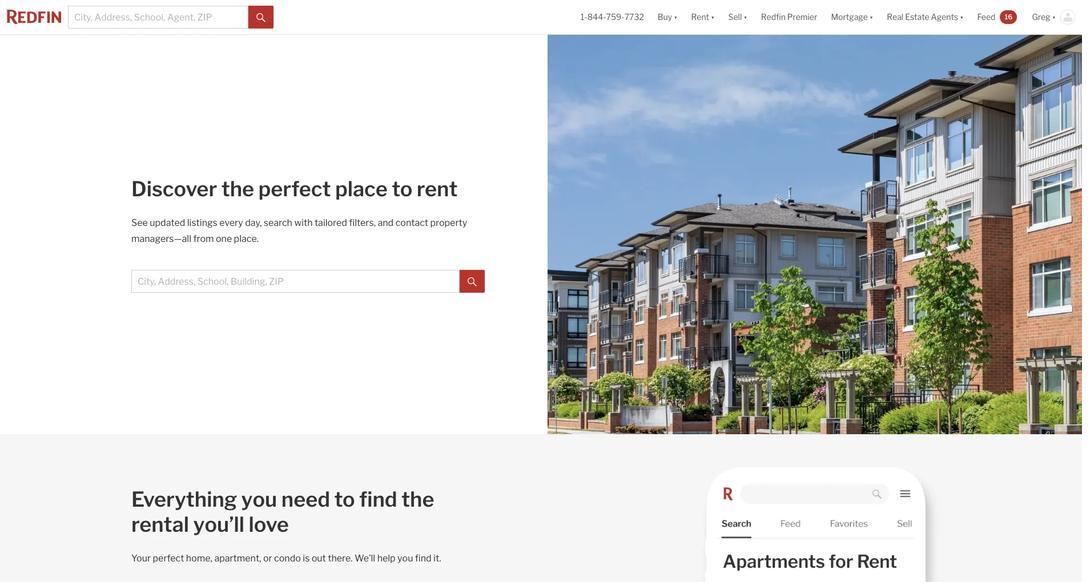 Task type: locate. For each thing, give the bounding box(es) containing it.
▾ right buy in the top of the page
[[674, 12, 678, 22]]

everything
[[131, 487, 237, 513]]

or
[[263, 554, 272, 565]]

0 vertical spatial the
[[222, 177, 254, 202]]

▾ right agents on the top of the page
[[960, 12, 964, 22]]

1-844-759-7732
[[581, 12, 644, 22]]

mortgage ▾
[[832, 12, 874, 22]]

you left "need"
[[241, 487, 277, 513]]

0 horizontal spatial perfect
[[153, 554, 184, 565]]

apartment,
[[214, 554, 261, 565]]

search
[[264, 218, 293, 229]]

0 horizontal spatial you
[[241, 487, 277, 513]]

▾ for mortgage ▾
[[870, 12, 874, 22]]

0 vertical spatial you
[[241, 487, 277, 513]]

1 vertical spatial find
[[415, 554, 432, 565]]

2 ▾ from the left
[[711, 12, 715, 22]]

rent ▾ button
[[692, 0, 715, 34]]

from
[[193, 234, 214, 245]]

1 horizontal spatial you
[[398, 554, 413, 565]]

you inside everything you need to find the rental you'll love
[[241, 487, 277, 513]]

mortgage ▾ button
[[825, 0, 881, 34]]

one
[[216, 234, 232, 245]]

buy
[[658, 12, 673, 22]]

perfect right the your
[[153, 554, 184, 565]]

redfin premier button
[[755, 0, 825, 34]]

7732
[[625, 12, 644, 22]]

contact
[[396, 218, 429, 229]]

0 horizontal spatial the
[[222, 177, 254, 202]]

1 vertical spatial to
[[335, 487, 355, 513]]

with
[[294, 218, 313, 229]]

managers—all
[[131, 234, 191, 245]]

and
[[378, 218, 394, 229]]

▾ right rent
[[711, 12, 715, 22]]

discover the perfect place to rent
[[131, 177, 458, 202]]

4 ▾ from the left
[[870, 12, 874, 22]]

sell
[[729, 12, 742, 22]]

it.
[[434, 554, 441, 565]]

perfect up with
[[259, 177, 331, 202]]

1 horizontal spatial the
[[402, 487, 435, 513]]

to right "need"
[[335, 487, 355, 513]]

▾ right greg
[[1053, 12, 1056, 22]]

estate
[[906, 12, 930, 22]]

you right the help
[[398, 554, 413, 565]]

updated
[[150, 218, 185, 229]]

listings
[[187, 218, 218, 229]]

0 horizontal spatial to
[[335, 487, 355, 513]]

day,
[[245, 218, 262, 229]]

1 horizontal spatial to
[[392, 177, 413, 202]]

need
[[282, 487, 330, 513]]

submit search image
[[257, 13, 266, 22], [468, 278, 477, 287]]

0 vertical spatial to
[[392, 177, 413, 202]]

your perfect home, apartment, or condo is out there. we'll help you find it.
[[131, 554, 441, 565]]

to
[[392, 177, 413, 202], [335, 487, 355, 513]]

you
[[241, 487, 277, 513], [398, 554, 413, 565]]

0 horizontal spatial submit search image
[[257, 13, 266, 22]]

buy ▾ button
[[651, 0, 685, 34]]

rent
[[692, 12, 710, 22]]

0 vertical spatial submit search image
[[257, 13, 266, 22]]

tailored
[[315, 218, 347, 229]]

1 horizontal spatial submit search image
[[468, 278, 477, 287]]

the
[[222, 177, 254, 202], [402, 487, 435, 513]]

your
[[131, 554, 151, 565]]

0 vertical spatial find
[[359, 487, 397, 513]]

1 vertical spatial perfect
[[153, 554, 184, 565]]

1 horizontal spatial find
[[415, 554, 432, 565]]

the inside everything you need to find the rental you'll love
[[402, 487, 435, 513]]

property
[[431, 218, 468, 229]]

1 ▾ from the left
[[674, 12, 678, 22]]

▾ right sell at the top right
[[744, 12, 748, 22]]

6 ▾ from the left
[[1053, 12, 1056, 22]]

759-
[[607, 12, 625, 22]]

buy ▾
[[658, 12, 678, 22]]

real
[[887, 12, 904, 22]]

greg ▾
[[1033, 12, 1056, 22]]

find
[[359, 487, 397, 513], [415, 554, 432, 565]]

perfect
[[259, 177, 331, 202], [153, 554, 184, 565]]

1-
[[581, 12, 588, 22]]

out
[[312, 554, 326, 565]]

real estate agents ▾ button
[[881, 0, 971, 34]]

image of phone on redfin app searching for apartments for rent image
[[548, 435, 1083, 583]]

sell ▾ button
[[729, 0, 748, 34]]

every
[[220, 218, 243, 229]]

submit search image for city, address, school, agent, zip search field
[[257, 13, 266, 22]]

3 ▾ from the left
[[744, 12, 748, 22]]

1 vertical spatial the
[[402, 487, 435, 513]]

to left rent
[[392, 177, 413, 202]]

help
[[377, 554, 396, 565]]

0 vertical spatial perfect
[[259, 177, 331, 202]]

0 horizontal spatial find
[[359, 487, 397, 513]]

5 ▾ from the left
[[960, 12, 964, 22]]

place.
[[234, 234, 259, 245]]

agents
[[932, 12, 959, 22]]

▾ right mortgage
[[870, 12, 874, 22]]

1 vertical spatial submit search image
[[468, 278, 477, 287]]

▾
[[674, 12, 678, 22], [711, 12, 715, 22], [744, 12, 748, 22], [870, 12, 874, 22], [960, 12, 964, 22], [1053, 12, 1056, 22]]

place
[[335, 177, 388, 202]]

filters,
[[349, 218, 376, 229]]

an apartment complex on a bright sunny day image
[[548, 35, 1083, 435]]



Task type: vqa. For each thing, say whether or not it's contained in the screenshot.
1-844-759-7732 link on the top of the page
yes



Task type: describe. For each thing, give the bounding box(es) containing it.
buy ▾ button
[[658, 0, 678, 34]]

love
[[249, 513, 289, 538]]

discover
[[131, 177, 217, 202]]

▾ for greg ▾
[[1053, 12, 1056, 22]]

you'll
[[193, 513, 245, 538]]

mortgage
[[832, 12, 868, 22]]

is
[[303, 554, 310, 565]]

rent ▾
[[692, 12, 715, 22]]

sell ▾
[[729, 12, 748, 22]]

condo
[[274, 554, 301, 565]]

find inside everything you need to find the rental you'll love
[[359, 487, 397, 513]]

16
[[1005, 12, 1013, 21]]

1-844-759-7732 link
[[581, 12, 644, 22]]

see updated listings every day, search with tailored filters, and contact property managers—all from one place.
[[131, 218, 468, 245]]

everything you need to find the rental you'll love
[[131, 487, 435, 538]]

we'll
[[355, 554, 376, 565]]

feed
[[978, 12, 996, 22]]

redfin premier
[[762, 12, 818, 22]]

premier
[[788, 12, 818, 22]]

submit search image for city, address, school, building, zip search box
[[468, 278, 477, 287]]

▾ for buy ▾
[[674, 12, 678, 22]]

sell ▾ button
[[722, 0, 755, 34]]

City, Address, School, Building, ZIP search field
[[131, 270, 460, 293]]

City, Address, School, Agent, ZIP search field
[[68, 6, 249, 29]]

to inside everything you need to find the rental you'll love
[[335, 487, 355, 513]]

real estate agents ▾
[[887, 12, 964, 22]]

▾ for rent ▾
[[711, 12, 715, 22]]

rental
[[131, 513, 189, 538]]

rent
[[417, 177, 458, 202]]

home,
[[186, 554, 213, 565]]

mortgage ▾ button
[[832, 0, 874, 34]]

real estate agents ▾ link
[[887, 0, 964, 34]]

greg
[[1033, 12, 1051, 22]]

there.
[[328, 554, 353, 565]]

redfin
[[762, 12, 786, 22]]

1 vertical spatial you
[[398, 554, 413, 565]]

rent ▾ button
[[685, 0, 722, 34]]

844-
[[588, 12, 607, 22]]

▾ for sell ▾
[[744, 12, 748, 22]]

1 horizontal spatial perfect
[[259, 177, 331, 202]]

see
[[131, 218, 148, 229]]



